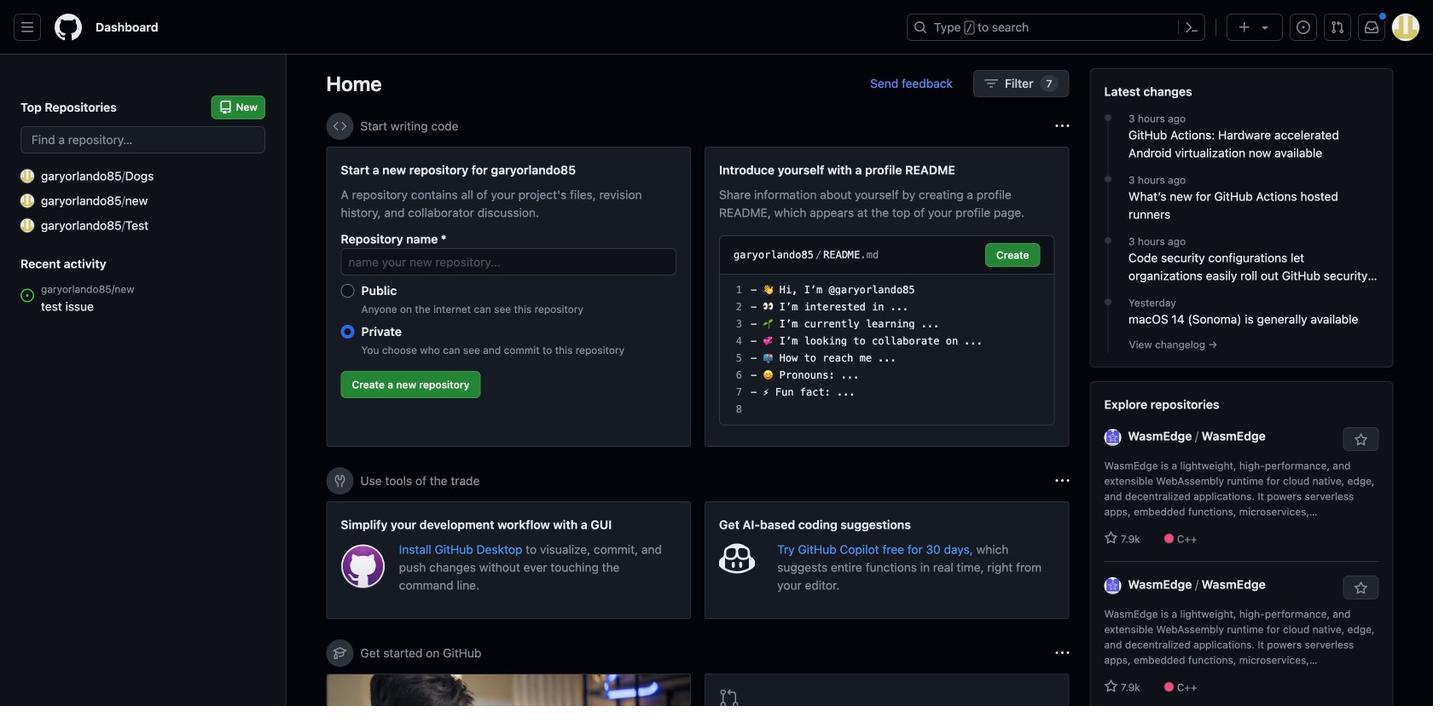 Task type: locate. For each thing, give the bounding box(es) containing it.
1 vertical spatial @wasmedge profile image
[[1105, 578, 1122, 595]]

explore repositories navigation
[[1090, 382, 1394, 707]]

issue opened image
[[1297, 20, 1311, 34]]

1 @wasmedge profile image from the top
[[1105, 429, 1122, 446]]

plus image
[[1239, 20, 1252, 34]]

why am i seeing this? image
[[1056, 119, 1070, 133], [1056, 647, 1070, 661]]

None radio
[[341, 284, 355, 298]]

None radio
[[341, 325, 355, 339]]

1 vertical spatial dot fill image
[[1102, 295, 1116, 309]]

none radio inside start a new repository element
[[341, 325, 355, 339]]

Top Repositories search field
[[20, 126, 265, 154]]

star image
[[1105, 532, 1119, 545]]

dot fill image
[[1102, 172, 1116, 186], [1102, 234, 1116, 248]]

@wasmedge profile image
[[1105, 429, 1122, 446], [1105, 578, 1122, 595]]

homepage image
[[55, 14, 82, 41]]

None submit
[[986, 243, 1041, 267]]

2 @wasmedge profile image from the top
[[1105, 578, 1122, 595]]

none submit inside introduce yourself with a profile readme element
[[986, 243, 1041, 267]]

0 vertical spatial @wasmedge profile image
[[1105, 429, 1122, 446]]

@wasmedge profile image for star icon
[[1105, 578, 1122, 595]]

star image
[[1105, 680, 1119, 694]]

1 why am i seeing this? image from the top
[[1056, 119, 1070, 133]]

dot fill image
[[1102, 111, 1116, 125], [1102, 295, 1116, 309]]

command palette image
[[1186, 20, 1199, 34]]

1 vertical spatial dot fill image
[[1102, 234, 1116, 248]]

what is github? image
[[327, 675, 691, 707]]

0 vertical spatial dot fill image
[[1102, 172, 1116, 186]]

git pull request image
[[720, 689, 740, 707]]

1 vertical spatial why am i seeing this? image
[[1056, 647, 1070, 661]]

triangle down image
[[1259, 20, 1273, 34]]

0 vertical spatial why am i seeing this? image
[[1056, 119, 1070, 133]]

why am i seeing this? image for start a new repository element at the left of the page
[[1056, 119, 1070, 133]]

notifications image
[[1366, 20, 1379, 34]]

tools image
[[333, 475, 347, 488]]

2 dot fill image from the top
[[1102, 295, 1116, 309]]

0 vertical spatial dot fill image
[[1102, 111, 1116, 125]]

name your new repository... text field
[[341, 248, 677, 276]]

mortar board image
[[333, 647, 347, 661]]

dogs image
[[20, 169, 34, 183]]

2 why am i seeing this? image from the top
[[1056, 647, 1070, 661]]



Task type: describe. For each thing, give the bounding box(es) containing it.
star this repository image
[[1355, 434, 1369, 447]]

simplify your development workflow with a gui element
[[326, 502, 691, 620]]

introduce yourself with a profile readme element
[[705, 147, 1070, 447]]

why am i seeing this? image for what is github? element
[[1056, 647, 1070, 661]]

none radio inside start a new repository element
[[341, 284, 355, 298]]

github desktop image
[[341, 545, 386, 589]]

1 dot fill image from the top
[[1102, 172, 1116, 186]]

test image
[[20, 219, 34, 233]]

open issue image
[[20, 289, 34, 303]]

filter image
[[985, 77, 999, 90]]

explore element
[[1090, 68, 1394, 707]]

git pull request image
[[1332, 20, 1345, 34]]

code image
[[333, 119, 347, 133]]

star this repository image
[[1355, 582, 1369, 596]]

Find a repository… text field
[[20, 126, 265, 154]]

new image
[[20, 194, 34, 208]]

start a new repository element
[[326, 147, 691, 447]]

2 dot fill image from the top
[[1102, 234, 1116, 248]]

why am i seeing this? image
[[1056, 475, 1070, 488]]

1 dot fill image from the top
[[1102, 111, 1116, 125]]

what is github? element
[[326, 674, 691, 707]]

get ai-based coding suggestions element
[[705, 502, 1070, 620]]

@wasmedge profile image for star image
[[1105, 429, 1122, 446]]



Task type: vqa. For each thing, say whether or not it's contained in the screenshot.
Account element
no



